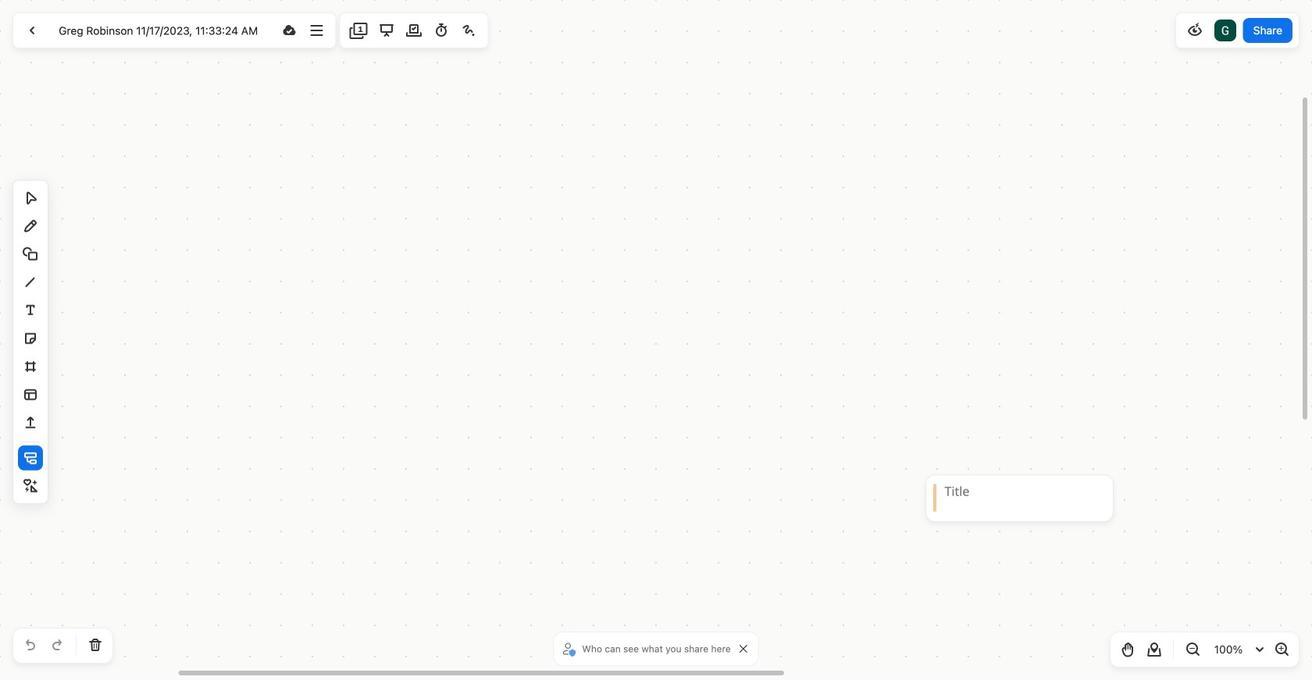 Task type: locate. For each thing, give the bounding box(es) containing it.
vote3634634 image
[[405, 21, 423, 40]]

Document name text field
[[47, 18, 274, 43]]

pages image
[[350, 21, 368, 40]]



Task type: vqa. For each thing, say whether or not it's contained in the screenshot.
Document name 'text field'
yes



Task type: describe. For each thing, give the bounding box(es) containing it.
laser image
[[460, 21, 478, 40]]

greg robinson list item
[[1213, 18, 1238, 43]]

clear page image
[[86, 637, 105, 655]]

timer image
[[432, 21, 451, 40]]

close image
[[739, 645, 747, 653]]

zoom out image
[[1183, 640, 1202, 659]]

more options image
[[307, 21, 326, 40]]

dashboard image
[[23, 21, 41, 40]]

presentation image
[[377, 21, 396, 40]]

zoom in image
[[1272, 640, 1291, 659]]



